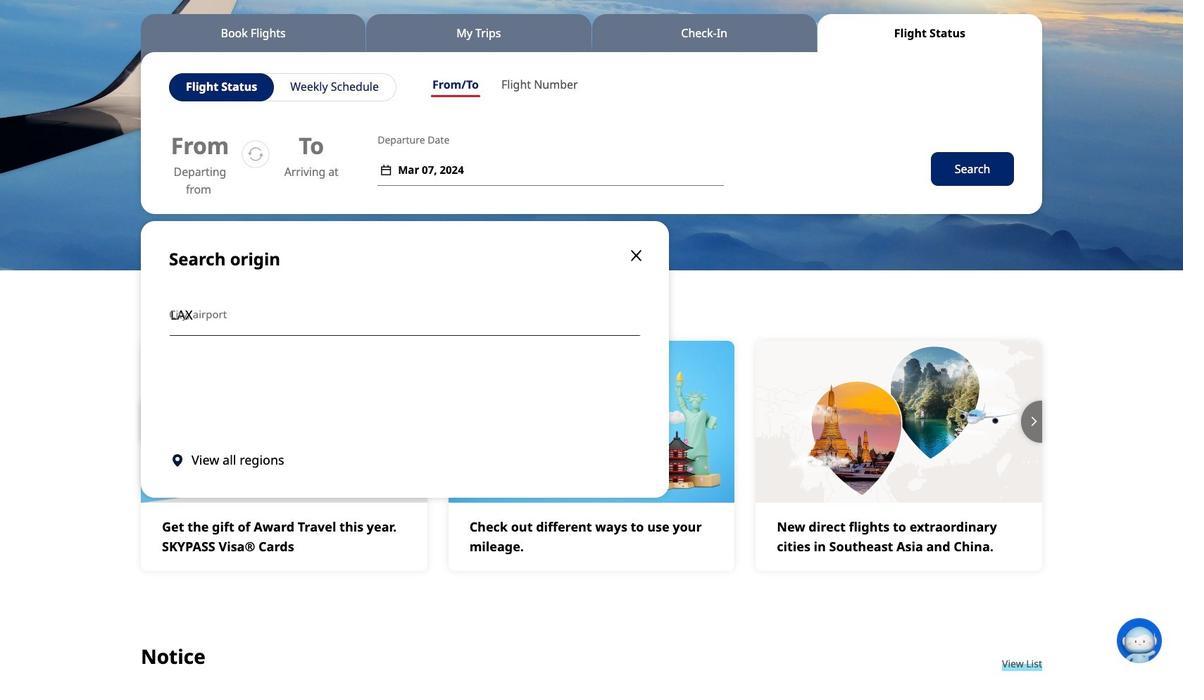 Task type: locate. For each thing, give the bounding box(es) containing it.
None text field
[[169, 293, 641, 336]]

tab list
[[141, 14, 1043, 52]]

document
[[141, 221, 669, 498]]

dialog
[[141, 214, 1043, 498]]



Task type: describe. For each thing, give the bounding box(es) containing it.
types of flight status group
[[169, 73, 397, 101]]

search type for departure and arrival group
[[421, 73, 589, 100]]



